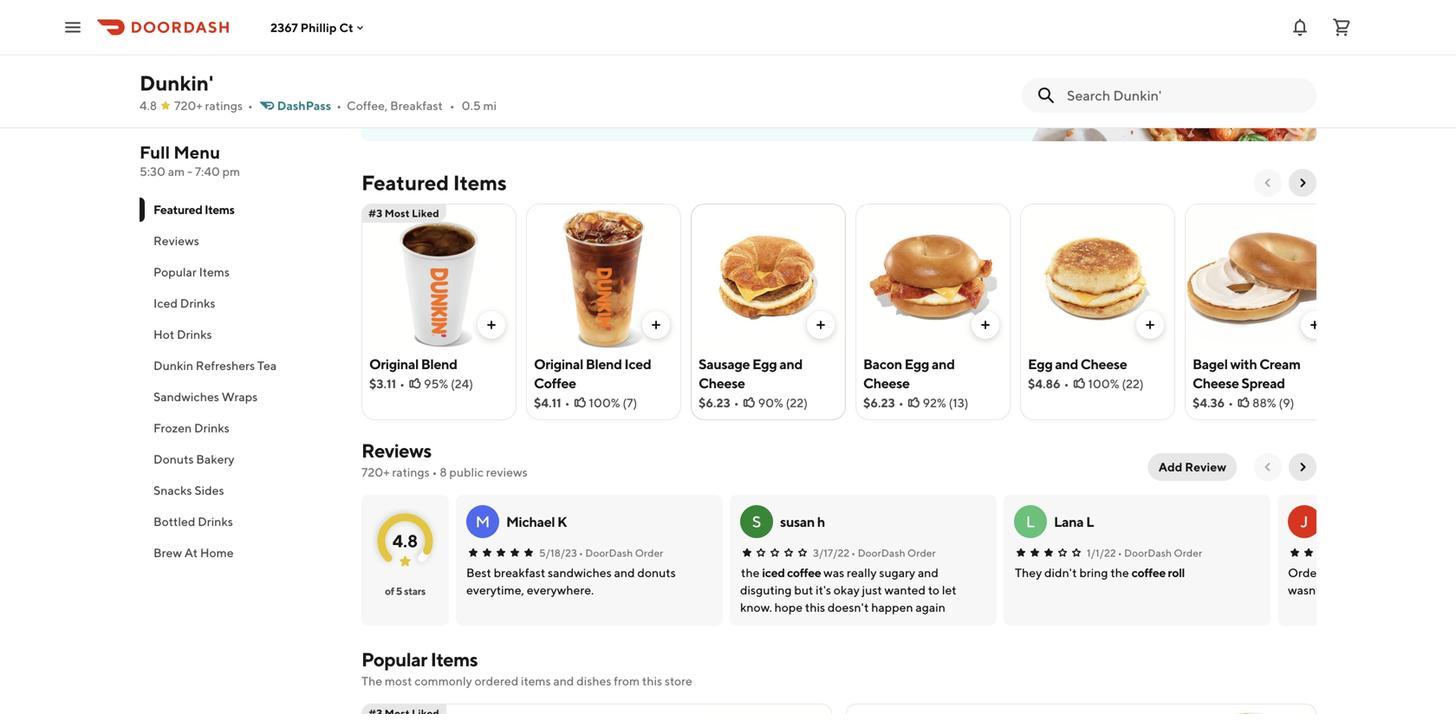 Task type: vqa. For each thing, say whether or not it's contained in the screenshot.
the middle '• DoorDash Order'
yes



Task type: locate. For each thing, give the bounding box(es) containing it.
3 order from the left
[[1174, 547, 1202, 559]]

0 horizontal spatial add item to cart image
[[485, 318, 498, 332]]

featured items
[[361, 170, 507, 195], [153, 202, 235, 217]]

• left coffee,
[[336, 98, 342, 113]]

off up 'on'
[[407, 90, 426, 109]]

• down bacon egg and cheese
[[899, 396, 904, 410]]

0 horizontal spatial reviews
[[153, 234, 199, 248]]

cheese for bacon egg and cheese
[[863, 375, 910, 391]]

k
[[557, 514, 567, 530]]

1 vertical spatial 4.8
[[392, 531, 418, 551]]

720+ down reviews link
[[361, 465, 390, 479]]

ratings down reviews link
[[392, 465, 430, 479]]

0 horizontal spatial (22)
[[786, 396, 808, 410]]

blend up the 95%
[[421, 356, 457, 372]]

0 horizontal spatial egg
[[752, 356, 777, 372]]

cheese down bagel at the right of the page
[[1193, 375, 1239, 391]]

720+ inside reviews 720+ ratings • 8 public reviews
[[361, 465, 390, 479]]

1 off from the left
[[407, 90, 426, 109]]

0 horizontal spatial 720+
[[174, 98, 203, 113]]

j
[[1301, 512, 1309, 531]]

add item to cart image
[[649, 318, 663, 332], [979, 318, 992, 332], [1143, 318, 1157, 332], [1308, 318, 1322, 332]]

(22) for egg and cheese
[[1122, 377, 1144, 391]]

0 vertical spatial (22)
[[1122, 377, 1144, 391]]

4.8 up the of 5 stars
[[392, 531, 418, 551]]

and up 90% (22)
[[779, 356, 803, 372]]

1 horizontal spatial off
[[582, 90, 601, 109]]

cheese inside bagel with cream cheese spread
[[1193, 375, 1239, 391]]

-
[[187, 164, 192, 179]]

0 horizontal spatial 100%
[[589, 396, 620, 410]]

popular inside button
[[153, 265, 197, 279]]

90% (22)
[[758, 396, 808, 410]]

1 horizontal spatial • doordash order
[[851, 547, 936, 559]]

0 horizontal spatial featured items
[[153, 202, 235, 217]]

drinks inside button
[[198, 514, 233, 529]]

2 • doordash order from the left
[[851, 547, 936, 559]]

drinks for hot drinks
[[177, 327, 212, 342]]

popular up most
[[361, 648, 427, 671]]

1 vertical spatial featured items
[[153, 202, 235, 217]]

2 blend from the left
[[586, 356, 622, 372]]

0 horizontal spatial order
[[635, 547, 663, 559]]

with up 'spread'
[[1230, 356, 1257, 372]]

• doordash order for m
[[579, 547, 663, 559]]

&
[[181, 6, 189, 20]]

iced
[[762, 566, 785, 580]]

0 horizontal spatial l
[[1026, 512, 1035, 531]]

5:30
[[140, 164, 166, 179]]

2 off from the left
[[582, 90, 601, 109]]

3 doordash from the left
[[1124, 547, 1172, 559]]

1 vertical spatial ratings
[[392, 465, 430, 479]]

cream
[[1260, 356, 1301, 372]]

popular for popular items
[[153, 265, 197, 279]]

1 blend from the left
[[421, 356, 457, 372]]

orders
[[470, 90, 513, 109]]

egg for sausage
[[752, 356, 777, 372]]

0 vertical spatial 4.8
[[140, 98, 157, 113]]

1 horizontal spatial with
[[1230, 356, 1257, 372]]

100% (7)
[[589, 396, 637, 410]]

(7)
[[623, 396, 637, 410]]

$15
[[494, 111, 518, 130]]

ratings inside reviews 720+ ratings • 8 public reviews
[[392, 465, 430, 479]]

0 vertical spatial popular
[[153, 265, 197, 279]]

2 horizontal spatial doordash
[[1124, 547, 1172, 559]]

1 add item to cart image from the left
[[649, 318, 663, 332]]

• doordash order for l
[[1118, 547, 1202, 559]]

2 horizontal spatial • doordash order
[[1118, 547, 1202, 559]]

• right $4.36
[[1228, 396, 1233, 410]]

previous image
[[1261, 460, 1275, 474]]

roll
[[1168, 566, 1185, 580]]

1 vertical spatial (22)
[[786, 396, 808, 410]]

0 vertical spatial ratings
[[205, 98, 243, 113]]

cheese down "sausage"
[[699, 375, 745, 391]]

the
[[361, 674, 382, 688]]

and up 92% (13) at the right of the page
[[932, 356, 955, 372]]

iced inside original blend iced coffee
[[624, 356, 651, 372]]

cheese inside bacon egg and cheese
[[863, 375, 910, 391]]

drinks for frozen drinks
[[194, 421, 229, 435]]

featured
[[361, 170, 449, 195], [153, 202, 202, 217]]

1 egg from the left
[[752, 356, 777, 372]]

featured items down -
[[153, 202, 235, 217]]

reviews down $3.11 on the left of page
[[361, 439, 431, 462]]

$6.23 down "sausage"
[[699, 396, 730, 410]]

popular
[[153, 265, 197, 279], [361, 648, 427, 671]]

• doordash order right 3/17/22
[[851, 547, 936, 559]]

sides
[[194, 483, 224, 498]]

2 add item to cart image from the left
[[979, 318, 992, 332]]

40welcome,
[[637, 90, 743, 109]]

1 vertical spatial original blend iced coffee image
[[1181, 704, 1317, 714]]

1 horizontal spatial 720+
[[361, 465, 390, 479]]

doordash for m
[[585, 547, 633, 559]]

cheese down bacon
[[863, 375, 910, 391]]

reviews for reviews
[[153, 234, 199, 248]]

doordash right the '5/18/23'
[[585, 547, 633, 559]]

original blend iced coffee
[[534, 356, 651, 391]]

and inside sausage egg and cheese
[[779, 356, 803, 372]]

1 coffee from the left
[[787, 566, 821, 580]]

1 horizontal spatial popular
[[361, 648, 427, 671]]

1 vertical spatial 720+
[[361, 465, 390, 479]]

1 horizontal spatial blend
[[586, 356, 622, 372]]

3 egg from the left
[[1028, 356, 1053, 372]]

add item to cart image
[[485, 318, 498, 332], [814, 318, 828, 332]]

• inside reviews 720+ ratings • 8 public reviews
[[432, 465, 437, 479]]

add item to cart image for iced
[[649, 318, 663, 332]]

spread
[[1242, 375, 1285, 391]]

cheese for sausage egg and cheese
[[699, 375, 745, 391]]

95%
[[424, 377, 448, 391]]

5/18/23
[[539, 547, 577, 559]]

add item to cart image for the sausage egg and cheese image
[[814, 318, 828, 332]]

(13)
[[949, 396, 969, 410]]

1 doordash from the left
[[585, 547, 633, 559]]

tea
[[257, 358, 277, 373]]

1 • doordash order from the left
[[579, 547, 663, 559]]

0 vertical spatial reviews
[[153, 234, 199, 248]]

up
[[516, 90, 534, 109]]

0 horizontal spatial iced
[[153, 296, 178, 310]]

featured inside "heading"
[[361, 170, 449, 195]]

egg inside sausage egg and cheese
[[752, 356, 777, 372]]

2 coffee from the left
[[1132, 566, 1166, 580]]

reviews inside reviews 720+ ratings • 8 public reviews
[[361, 439, 431, 462]]

1 original from the left
[[369, 356, 419, 372]]

egg right bacon
[[905, 356, 929, 372]]

0 vertical spatial with
[[604, 90, 634, 109]]

drinks for bottled drinks
[[198, 514, 233, 529]]

1 horizontal spatial doordash
[[858, 547, 905, 559]]

1 vertical spatial featured
[[153, 202, 202, 217]]

0 horizontal spatial popular
[[153, 265, 197, 279]]

2 original from the left
[[534, 356, 583, 372]]

2 horizontal spatial egg
[[1028, 356, 1053, 372]]

0 horizontal spatial • doordash order
[[579, 547, 663, 559]]

1 horizontal spatial $6.23
[[863, 396, 895, 410]]

iced up hot
[[153, 296, 178, 310]]

4.8 down dunkin' on the top of page
[[140, 98, 157, 113]]

(22) down egg and cheese
[[1122, 377, 1144, 391]]

lana
[[1054, 514, 1084, 530]]

sandwiches wraps button
[[140, 381, 341, 413]]

reviews up the popular items
[[153, 234, 199, 248]]

•
[[248, 98, 253, 113], [336, 98, 342, 113], [450, 98, 455, 113], [400, 377, 405, 391], [1064, 377, 1069, 391], [565, 396, 570, 410], [734, 396, 739, 410], [899, 396, 904, 410], [1228, 396, 1233, 410], [432, 465, 437, 479], [579, 547, 583, 559], [851, 547, 856, 559], [1118, 547, 1122, 559]]

original up $3.11 on the left of page
[[369, 356, 419, 372]]

egg
[[752, 356, 777, 372], [905, 356, 929, 372], [1028, 356, 1053, 372]]

susan
[[780, 514, 815, 530]]

and inside popular items the most commonly ordered items and dishes from this store
[[553, 674, 574, 688]]

100% left (7)
[[589, 396, 620, 410]]

0 horizontal spatial with
[[604, 90, 634, 109]]

720+ down dunkin' on the top of page
[[174, 98, 203, 113]]

items up commonly
[[431, 648, 478, 671]]

1 vertical spatial iced
[[624, 356, 651, 372]]

coffee right iced
[[787, 566, 821, 580]]

1 horizontal spatial l
[[1086, 514, 1094, 530]]

1 horizontal spatial featured
[[361, 170, 449, 195]]

0 horizontal spatial featured
[[153, 202, 202, 217]]

brew
[[153, 546, 182, 560]]

2 order from the left
[[907, 547, 936, 559]]

bagel
[[1193, 356, 1228, 372]]

0 vertical spatial featured
[[361, 170, 449, 195]]

l left lana
[[1026, 512, 1035, 531]]

• left "dashpass"
[[248, 98, 253, 113]]

notification bell image
[[1290, 17, 1311, 38]]

100%
[[1088, 377, 1120, 391], [589, 396, 620, 410]]

1 $6.23 from the left
[[699, 396, 730, 410]]

90%
[[758, 396, 783, 410]]

and right items
[[553, 674, 574, 688]]

dashpass
[[277, 98, 331, 113]]

1 horizontal spatial reviews
[[361, 439, 431, 462]]

doordash right 3/17/22
[[858, 547, 905, 559]]

#3
[[368, 207, 382, 219]]

popular up the iced drinks
[[153, 265, 197, 279]]

blend up 100% (7)
[[586, 356, 622, 372]]

original blend iced coffee image
[[527, 204, 680, 349], [1181, 704, 1317, 714]]

popular items
[[153, 265, 230, 279]]

original inside original blend iced coffee
[[534, 356, 583, 372]]

1 horizontal spatial order
[[907, 547, 936, 559]]

2 egg from the left
[[905, 356, 929, 372]]

sandwiches wraps
[[153, 390, 258, 404]]

• doordash order up coffee roll
[[1118, 547, 1202, 559]]

1 horizontal spatial add item to cart image
[[814, 318, 828, 332]]

1 horizontal spatial original blend image
[[697, 704, 832, 714]]

items down subtotals
[[453, 170, 507, 195]]

dunkin refreshers tea
[[153, 358, 277, 373]]

iced up (7)
[[624, 356, 651, 372]]

1 horizontal spatial original blend iced coffee image
[[1181, 704, 1317, 714]]

on
[[407, 111, 425, 130]]

0 vertical spatial original blend iced coffee image
[[527, 204, 680, 349]]

egg inside bacon egg and cheese
[[905, 356, 929, 372]]

drinks up the 'home'
[[198, 514, 233, 529]]

michael
[[506, 514, 555, 530]]

2 horizontal spatial order
[[1174, 547, 1202, 559]]

1 vertical spatial popular
[[361, 648, 427, 671]]

(22) right "90%"
[[786, 396, 808, 410]]

off right $10
[[582, 90, 601, 109]]

at
[[184, 546, 198, 560]]

1 vertical spatial with
[[1230, 356, 1257, 372]]

items down the reviews button
[[199, 265, 230, 279]]

0 horizontal spatial original
[[369, 356, 419, 372]]

1 horizontal spatial 100%
[[1088, 377, 1120, 391]]

donuts bakery
[[153, 452, 234, 466]]

pricing & fees button
[[140, 4, 234, 22]]

0 vertical spatial 100%
[[1088, 377, 1120, 391]]

1 horizontal spatial original
[[534, 356, 583, 372]]

• right $4.86
[[1064, 377, 1069, 391]]

original blend image
[[362, 204, 516, 349], [697, 704, 832, 714]]

0 horizontal spatial coffee
[[787, 566, 821, 580]]

with
[[604, 90, 634, 109], [1230, 356, 1257, 372]]

drinks down the popular items
[[180, 296, 215, 310]]

and inside bacon egg and cheese
[[932, 356, 955, 372]]

drinks up bakery
[[194, 421, 229, 435]]

40% off first 2 orders up to $10 off with 40welcome, valid on subtotals $15
[[372, 90, 743, 130]]

l right lana
[[1086, 514, 1094, 530]]

l
[[1026, 512, 1035, 531], [1086, 514, 1094, 530]]

popular inside popular items the most commonly ordered items and dishes from this store
[[361, 648, 427, 671]]

1 horizontal spatial iced
[[624, 356, 651, 372]]

bacon egg and cheese
[[863, 356, 955, 391]]

ct
[[339, 20, 353, 34]]

1 horizontal spatial (22)
[[1122, 377, 1144, 391]]

1 horizontal spatial featured items
[[361, 170, 507, 195]]

3 add item to cart image from the left
[[1143, 318, 1157, 332]]

3 • doordash order from the left
[[1118, 547, 1202, 559]]

cheese inside sausage egg and cheese
[[699, 375, 745, 391]]

1 vertical spatial 100%
[[589, 396, 620, 410]]

reviews inside button
[[153, 234, 199, 248]]

100% down egg and cheese
[[1088, 377, 1120, 391]]

1 add item to cart image from the left
[[485, 318, 498, 332]]

pm
[[222, 164, 240, 179]]

order for l
[[1174, 547, 1202, 559]]

0 horizontal spatial blend
[[421, 356, 457, 372]]

1 horizontal spatial coffee
[[1132, 566, 1166, 580]]

bakery
[[196, 452, 234, 466]]

• doordash order right the '5/18/23'
[[579, 547, 663, 559]]

with right $10
[[604, 90, 634, 109]]

0 horizontal spatial original blend image
[[362, 204, 516, 349]]

0 vertical spatial iced
[[153, 296, 178, 310]]

add item to cart image for the topmost original blend image
[[485, 318, 498, 332]]

egg up "90%"
[[752, 356, 777, 372]]

blend inside original blend iced coffee
[[586, 356, 622, 372]]

review
[[1185, 460, 1227, 474]]

original up "coffee"
[[534, 356, 583, 372]]

drinks right hot
[[177, 327, 212, 342]]

egg up $4.86
[[1028, 356, 1053, 372]]

add
[[1159, 460, 1183, 474]]

coffee left roll
[[1132, 566, 1166, 580]]

2 $6.23 from the left
[[863, 396, 895, 410]]

snacks
[[153, 483, 192, 498]]

bagel with cream cheese spread image
[[1186, 204, 1339, 349]]

ratings down dunkin' on the top of page
[[205, 98, 243, 113]]

featured up #3 most liked
[[361, 170, 449, 195]]

sausage
[[699, 356, 750, 372]]

$3.11
[[369, 377, 396, 391]]

4 add item to cart image from the left
[[1308, 318, 1322, 332]]

1 horizontal spatial ratings
[[392, 465, 430, 479]]

this
[[642, 674, 662, 688]]

phillip
[[300, 20, 337, 34]]

iced drinks
[[153, 296, 215, 310]]

0 horizontal spatial $6.23
[[699, 396, 730, 410]]

1 vertical spatial original blend image
[[697, 704, 832, 714]]

1 horizontal spatial egg
[[905, 356, 929, 372]]

$6.23 down bacon
[[863, 396, 895, 410]]

1 vertical spatial reviews
[[361, 439, 431, 462]]

0 horizontal spatial doordash
[[585, 547, 633, 559]]

2367 phillip ct button
[[270, 20, 367, 34]]

doordash up coffee roll
[[1124, 547, 1172, 559]]

0 horizontal spatial off
[[407, 90, 426, 109]]

coffee
[[787, 566, 821, 580], [1132, 566, 1166, 580]]

brew at home button
[[140, 537, 341, 569]]

1 order from the left
[[635, 547, 663, 559]]

0 vertical spatial featured items
[[361, 170, 507, 195]]

bacon egg and cheese image
[[856, 204, 1010, 349]]

• right $3.11 on the left of page
[[400, 377, 405, 391]]

2 add item to cart image from the left
[[814, 318, 828, 332]]

ordered
[[475, 674, 519, 688]]

popular items the most commonly ordered items and dishes from this store
[[361, 648, 692, 688]]

featured down am
[[153, 202, 202, 217]]

• left 8
[[432, 465, 437, 479]]

lana l
[[1054, 514, 1094, 530]]

2 doordash from the left
[[858, 547, 905, 559]]

featured items up liked
[[361, 170, 507, 195]]

(9)
[[1279, 396, 1295, 410]]

michael k
[[506, 514, 567, 530]]



Task type: describe. For each thing, give the bounding box(es) containing it.
blend for original blend iced coffee
[[586, 356, 622, 372]]

with inside 40% off first 2 orders up to $10 off with 40welcome, valid on subtotals $15
[[604, 90, 634, 109]]

order for m
[[635, 547, 663, 559]]

100% for iced
[[589, 396, 620, 410]]

frozen
[[153, 421, 192, 435]]

order for s
[[907, 547, 936, 559]]

hot drinks button
[[140, 319, 341, 350]]

items
[[521, 674, 551, 688]]

• down sausage egg and cheese
[[734, 396, 739, 410]]

map region
[[468, 0, 1356, 94]]

doordash for l
[[1124, 547, 1172, 559]]

add item to cart image for cream
[[1308, 318, 1322, 332]]

0 items, open order cart image
[[1331, 17, 1352, 38]]

720+ ratings •
[[174, 98, 253, 113]]

popular items button
[[140, 257, 341, 288]]

store
[[665, 674, 692, 688]]

• right $4.11
[[565, 396, 570, 410]]

100% (22)
[[1088, 377, 1144, 391]]

0 horizontal spatial ratings
[[205, 98, 243, 113]]

coffee, breakfast • 0.5 mi
[[347, 98, 497, 113]]

original blend
[[369, 356, 457, 372]]

• right 3/17/22
[[851, 547, 856, 559]]

(22) for sausage egg and cheese
[[786, 396, 808, 410]]

liked
[[412, 207, 439, 219]]

egg and cheese image
[[1021, 204, 1175, 349]]

drinks for iced drinks
[[180, 296, 215, 310]]

Item Search search field
[[1067, 86, 1303, 105]]

5
[[396, 585, 402, 597]]

sausage egg and cheese image
[[692, 204, 845, 349]]

2367
[[270, 20, 298, 34]]

valid
[[372, 111, 404, 130]]

doordash for s
[[858, 547, 905, 559]]

8
[[440, 465, 447, 479]]

refreshers
[[196, 358, 255, 373]]

cheese up 100% (22)
[[1081, 356, 1127, 372]]

1/1/22
[[1087, 547, 1116, 559]]

0 vertical spatial 720+
[[174, 98, 203, 113]]

#3 most liked
[[368, 207, 439, 219]]

0 horizontal spatial original blend iced coffee image
[[527, 204, 680, 349]]

blend for original blend
[[421, 356, 457, 372]]

reviews for reviews 720+ ratings • 8 public reviews
[[361, 439, 431, 462]]

coffee
[[534, 375, 576, 391]]

0 horizontal spatial 4.8
[[140, 98, 157, 113]]

most
[[385, 207, 410, 219]]

previous button of carousel image
[[1261, 176, 1275, 190]]

items inside popular items the most commonly ordered items and dishes from this store
[[431, 648, 478, 671]]

92% (13)
[[923, 396, 969, 410]]

88% (9)
[[1253, 396, 1295, 410]]

(24)
[[451, 377, 473, 391]]

iced coffee button
[[762, 564, 821, 582]]

pricing & fees
[[140, 6, 217, 20]]

h
[[817, 514, 825, 530]]

iced drinks button
[[140, 288, 341, 319]]

next image
[[1296, 460, 1310, 474]]

with inside bagel with cream cheese spread
[[1230, 356, 1257, 372]]

add item to cart image for cheese
[[1143, 318, 1157, 332]]

$6.23 for sausage egg and cheese
[[699, 396, 730, 410]]

bottled
[[153, 514, 195, 529]]

reviews
[[486, 465, 528, 479]]

dunkin'
[[140, 71, 213, 95]]

original for original blend
[[369, 356, 419, 372]]

donuts bakery button
[[140, 444, 341, 475]]

fees
[[191, 6, 217, 20]]

bacon
[[863, 356, 902, 372]]

and up $4.86
[[1055, 356, 1078, 372]]

92%
[[923, 396, 946, 410]]

mi
[[483, 98, 497, 113]]

$10
[[554, 90, 579, 109]]

add item to cart image for and
[[979, 318, 992, 332]]

items inside popular items button
[[199, 265, 230, 279]]

• right 1/1/22
[[1118, 547, 1122, 559]]

egg and cheese
[[1028, 356, 1127, 372]]

bagel with cream cheese spread
[[1193, 356, 1301, 391]]

0.5
[[462, 98, 481, 113]]

most
[[385, 674, 412, 688]]

• doordash order for s
[[851, 547, 936, 559]]

public
[[449, 465, 484, 479]]

dashpass •
[[277, 98, 342, 113]]

• left 2
[[450, 98, 455, 113]]

snacks sides
[[153, 483, 224, 498]]

bottled drinks
[[153, 514, 233, 529]]

m
[[476, 512, 490, 531]]

commonly
[[415, 674, 472, 688]]

am
[[168, 164, 185, 179]]

wraps
[[222, 390, 258, 404]]

brew at home
[[153, 546, 234, 560]]

hot
[[153, 327, 174, 342]]

items up the reviews button
[[205, 202, 235, 217]]

first
[[429, 90, 456, 109]]

iced inside button
[[153, 296, 178, 310]]

original for original blend iced coffee
[[534, 356, 583, 372]]

of
[[385, 585, 394, 597]]

1 horizontal spatial 4.8
[[392, 531, 418, 551]]

open menu image
[[62, 17, 83, 38]]

sausage egg and cheese
[[699, 356, 803, 391]]

coffee inside iced coffee button
[[787, 566, 821, 580]]

dishes
[[577, 674, 612, 688]]

frozen drinks button
[[140, 413, 341, 444]]

to
[[537, 90, 551, 109]]

next button of carousel image
[[1296, 176, 1310, 190]]

88%
[[1253, 396, 1276, 410]]

of 5 stars
[[385, 585, 426, 597]]

snacks sides button
[[140, 475, 341, 506]]

iced coffee
[[762, 566, 821, 580]]

home
[[200, 546, 234, 560]]

subtotals
[[427, 111, 491, 130]]

bottled drinks button
[[140, 506, 341, 537]]

100% for cheese
[[1088, 377, 1120, 391]]

egg for bacon
[[905, 356, 929, 372]]

coffee roll button
[[1132, 564, 1185, 582]]

0 vertical spatial original blend image
[[362, 204, 516, 349]]

• right the '5/18/23'
[[579, 547, 583, 559]]

featured items heading
[[361, 169, 507, 197]]

cheese for bagel with cream cheese spread
[[1193, 375, 1239, 391]]

stars
[[404, 585, 426, 597]]

add review button
[[1148, 453, 1237, 481]]

reviews 720+ ratings • 8 public reviews
[[361, 439, 528, 479]]

7:40
[[195, 164, 220, 179]]

full
[[140, 142, 170, 163]]

$6.23 for bacon egg and cheese
[[863, 396, 895, 410]]

coffee inside coffee roll button
[[1132, 566, 1166, 580]]

$4.36
[[1193, 396, 1225, 410]]

popular for popular items the most commonly ordered items and dishes from this store
[[361, 648, 427, 671]]

breakfast
[[390, 98, 443, 113]]

items inside featured items "heading"
[[453, 170, 507, 195]]

$4.11
[[534, 396, 561, 410]]



